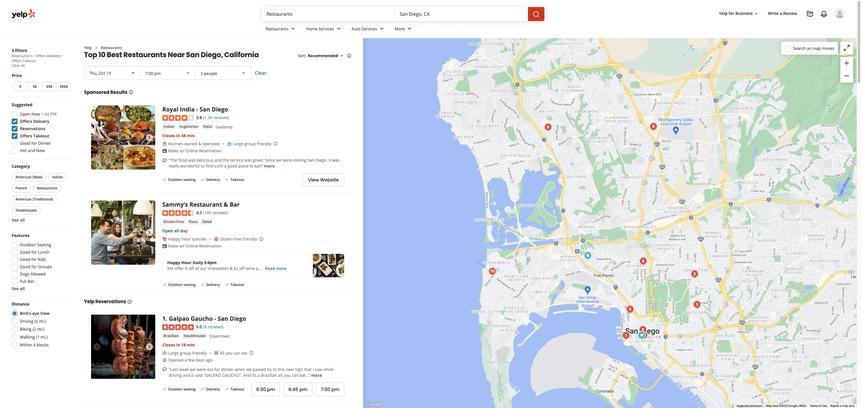 Task type: describe. For each thing, give the bounding box(es) containing it.
few
[[188, 357, 195, 363]]

galpao
[[169, 315, 189, 323]]

0 horizontal spatial you
[[225, 350, 232, 356]]

pm for 6:30 pm
[[267, 386, 275, 393]]

all
[[220, 350, 224, 356]]

5.0 link
[[196, 323, 202, 330]]

0 vertical spatial diego
[[212, 105, 228, 113]]

eat
[[241, 350, 247, 356]]

keyboard
[[737, 404, 749, 408]]

were inside the "the food was delicious and the service was great. since we were visiting san diego, it was really wonderful to find such a good place to eat!"
[[283, 157, 292, 163]]

0 horizontal spatial we
[[190, 367, 195, 372]]

takeout down 'gaucho".'
[[231, 387, 244, 392]]

brazilian button
[[162, 333, 180, 339]]

eye
[[32, 311, 39, 316]]

open for open now 1:42 pm
[[20, 111, 30, 117]]

previous image for closes in 18 min
[[93, 343, 100, 350]]

Time field
[[141, 67, 195, 80]]

restaurant
[[190, 201, 222, 208]]

read
[[265, 266, 275, 271]]

16 chevron down v2 image
[[339, 53, 344, 58]]

royal india - san diego link
[[162, 105, 228, 113]]

& for owned
[[198, 141, 201, 147]]

clear inside 3 filters reservations • offers delivery • offers takeout clear all
[[12, 63, 20, 68]]

restaurants inside business categories element
[[266, 26, 288, 31]]

brazilian inside button
[[163, 333, 179, 338]]

takeout down good
[[231, 177, 244, 182]]

parma cucina italiana image
[[638, 255, 649, 267]]

owned
[[184, 141, 197, 147]]

6:45 pm link
[[283, 383, 312, 396]]

for for kids
[[31, 257, 37, 262]]

day
[[180, 228, 188, 234]]

indian button
[[162, 124, 176, 130]]

restaurants button
[[33, 184, 61, 193]]

more for all you can eat
[[311, 372, 322, 378]]

american for american (new)
[[15, 175, 32, 180]]

2 vertical spatial reservations
[[95, 298, 126, 305]]

all up the 'features'
[[20, 217, 25, 223]]

sammy's restaurant & bar image
[[91, 201, 155, 265]]

salad button
[[201, 219, 213, 225]]

write
[[768, 11, 779, 16]]

such
[[214, 163, 223, 169]]

1 vertical spatial more
[[276, 266, 287, 271]]

all down full
[[20, 286, 25, 291]]

0 vertical spatial 16 info v2 image
[[347, 53, 351, 58]]

map data ©2023 google, inegi
[[766, 404, 806, 408]]

option group containing distance
[[10, 301, 72, 350]]

map
[[766, 404, 772, 408]]

make for royal
[[168, 148, 179, 154]]

a for opened a few days ago
[[184, 357, 187, 363]]

1 horizontal spatial clear
[[255, 70, 267, 76]]

delivery down shareables
[[206, 282, 220, 287]]

price group
[[12, 73, 72, 92]]

our
[[200, 266, 207, 271]]

10
[[98, 50, 105, 60]]

opened
[[168, 357, 183, 363]]

0 vertical spatial of
[[195, 266, 199, 271]]

see all button for features
[[12, 286, 25, 291]]

0 vertical spatial -
[[196, 105, 198, 113]]

hot and new
[[20, 148, 45, 153]]

good for good for dinner
[[20, 140, 30, 146]]

and left beer
[[256, 266, 263, 271]]

we offer ½ off of our shareables & $2 off wine and beer glasses
[[167, 266, 288, 271]]

pizza button
[[188, 219, 199, 225]]

find
[[206, 163, 213, 169]]

$2
[[234, 266, 238, 271]]

all inside 3 filters reservations • offers delivery • offers takeout clear all
[[21, 63, 25, 68]]

more
[[395, 26, 405, 31]]

more link for visiting
[[264, 163, 275, 169]]

visiting
[[293, 157, 306, 163]]

all left day
[[174, 228, 179, 234]]

happy hour specials
[[168, 236, 207, 242]]

reviews) for (1.3k reviews)
[[213, 115, 229, 120]]

biking (2 mi.)
[[20, 326, 44, 332]]

gluten- for free
[[220, 236, 234, 242]]

1 horizontal spatial diego
[[230, 315, 246, 323]]

group containing features
[[10, 233, 72, 292]]

(1.3k reviews)
[[203, 115, 229, 120]]

zoom in image
[[843, 59, 850, 66]]

sort:
[[298, 53, 307, 59]]

and inside ""last week we were out for dinner when we passed by to this new sign that i saw while driving and it said "galpao gaucho".  and its a brazilian all you can eat…""
[[183, 372, 190, 378]]

clear button
[[255, 70, 267, 76]]

outdoor for 16 checkmark v2 image under 'gaucho".'
[[168, 387, 182, 392]]

6:30 pm
[[256, 386, 275, 393]]

an for sammy's
[[180, 243, 184, 249]]

pm for 6:45 pm
[[299, 386, 307, 393]]

home services
[[306, 26, 334, 31]]

0 vertical spatial can
[[234, 350, 240, 356]]

auto services
[[352, 26, 377, 31]]

2 outdoor seating from the top
[[168, 282, 196, 287]]

see all for features
[[12, 286, 25, 291]]

happy hour daily 3-6pm
[[167, 260, 217, 265]]

halal link
[[202, 124, 213, 130]]

clear all link
[[12, 63, 25, 68]]

features
[[12, 233, 30, 238]]

and right the hot
[[28, 148, 35, 153]]

india
[[180, 105, 195, 113]]

group for 16 large group friendly v2 image
[[244, 141, 256, 147]]

in for 48
[[176, 133, 180, 138]]

zoom out image
[[843, 72, 850, 79]]

4.3 star rating image
[[162, 210, 194, 216]]

16 all you can eat v2 image
[[214, 351, 219, 355]]

1 vertical spatial -
[[214, 315, 216, 323]]

search image
[[533, 11, 540, 18]]

ulivo restaurant image
[[487, 265, 498, 277]]

offers down 3
[[12, 58, 22, 63]]

place
[[238, 163, 248, 169]]

0 horizontal spatial restaurants link
[[101, 45, 122, 50]]

1 off from the left
[[189, 266, 194, 271]]

large for 16 large group friendly v2 icon on the bottom of the page
[[168, 350, 179, 356]]

delivery down find
[[206, 177, 220, 182]]

auto services link
[[347, 21, 390, 38]]

an for royal
[[180, 148, 184, 154]]

more for large group friendly
[[264, 163, 275, 169]]

out
[[207, 367, 213, 372]]

0 vertical spatial steakhouses button
[[12, 206, 41, 215]]

now
[[31, 111, 40, 117]]

2 was from the left
[[244, 157, 252, 163]]

hot
[[20, 148, 27, 153]]

dinner
[[38, 140, 51, 146]]

gluten-free
[[163, 219, 184, 224]]

3 was from the left
[[332, 157, 339, 163]]

map region
[[349, 0, 861, 408]]

(4 reviews)
[[203, 324, 223, 330]]

1 horizontal spatial view
[[308, 176, 319, 183]]

write a review link
[[766, 8, 800, 19]]

2 vertical spatial &
[[230, 266, 233, 271]]

16 gluten free v2 image
[[214, 237, 219, 241]]

closes in 18 min
[[162, 342, 195, 348]]

none field the near
[[400, 11, 523, 17]]

2 • from the left
[[61, 53, 62, 58]]

biking
[[20, 326, 31, 332]]

galpao gaucho - san diego image
[[620, 330, 632, 341]]

terms of use link
[[810, 404, 827, 408]]

this
[[278, 367, 285, 372]]

see for features
[[12, 286, 19, 291]]

notifications image
[[821, 11, 828, 18]]

gluten-free friendly
[[220, 236, 257, 242]]

3
[[12, 48, 14, 53]]

good for good for groups
[[20, 264, 30, 269]]

"the food was delicious and the service was great. since we were visiting san diego, it was really wonderful to find such a good place to eat!"
[[169, 157, 339, 169]]

1 vertical spatial reviews)
[[212, 210, 228, 215]]

galpao gaucho - san diego image
[[91, 315, 155, 379]]

and inside the "the food was delicious and the service was great. since we were visiting san diego, it was really wonderful to find such a good place to eat!"
[[214, 157, 222, 163]]

for inside ""last week we were out for dinner when we passed by to this new sign that i saw while driving and it said "galpao gaucho".  and its a brazilian all you can eat…""
[[214, 367, 220, 372]]

daily
[[193, 260, 203, 265]]

yelp reservations
[[84, 298, 126, 305]]

min for closes in 18 min
[[187, 342, 195, 348]]

©2023
[[779, 404, 788, 408]]

5 star rating image
[[162, 324, 194, 330]]

all inside ""last week we were out for dinner when we passed by to this new sign that i saw while driving and it said "galpao gaucho".  and its a brazilian all you can eat…""
[[278, 372, 283, 378]]

business categories element
[[261, 21, 845, 38]]

for for business
[[729, 11, 734, 16]]

open now 1:42 pm
[[20, 111, 57, 117]]

yelp for yelp "link"
[[84, 45, 92, 50]]

you inside ""last week we were out for dinner when we passed by to this new sign that i saw while driving and it said "galpao gaucho".  and its a brazilian all you can eat…""
[[284, 372, 291, 378]]

outdoor for 16 checkmark v2 image under good
[[168, 177, 182, 182]]

good for good for lunch
[[20, 249, 30, 255]]

it inside the "the food was delicious and the service was great. since we were visiting san diego, it was really wonderful to find such a good place to eat!"
[[329, 157, 331, 163]]

harmony cuisine 2b1 image
[[648, 121, 660, 132]]

services for auto services
[[362, 26, 377, 31]]

yelp for business
[[719, 11, 753, 16]]

ristorante illando image
[[624, 303, 636, 315]]

1 horizontal spatial we
[[246, 367, 252, 372]]

report a map error link
[[831, 404, 855, 408]]

san inside the "the food was delicious and the service was great. since we were visiting san diego, it was really wonderful to find such a good place to eat!"
[[307, 157, 314, 163]]

when
[[235, 367, 245, 372]]

see all button for category
[[12, 217, 25, 223]]

delivery down "galpao
[[206, 387, 220, 392]]

Find text field
[[267, 11, 390, 17]]

large group friendly for 16 large group friendly v2 image
[[233, 141, 271, 147]]

walking (1 mi.)
[[20, 334, 48, 340]]

16 women owned v2 image
[[162, 142, 167, 146]]

(4 reviews) link
[[203, 323, 223, 330]]

slideshow element for royal
[[91, 105, 155, 170]]

16 flame v2 image
[[162, 358, 167, 362]]

auto
[[352, 26, 361, 31]]

a inside the "the food was delicious and the service was great. since we were visiting san diego, it was really wonderful to find such a good place to eat!"
[[224, 163, 226, 169]]

results
[[110, 89, 127, 96]]

gaslamp
[[216, 124, 232, 130]]

16 checkmark v2 image down our
[[200, 282, 205, 287]]

min for closes in 48 min
[[187, 133, 195, 138]]

16 chevron right v2 image
[[94, 45, 99, 50]]

6:45 pm
[[288, 386, 307, 393]]

services for home services
[[319, 26, 334, 31]]

a inside ""last week we were out for dinner when we passed by to this new sign that i saw while driving and it said "galpao gaucho".  and its a brazilian all you can eat…""
[[257, 372, 260, 378]]

1 horizontal spatial steakhouses button
[[182, 333, 207, 339]]

eat!"
[[254, 163, 263, 169]]

16 speech v2 image for "last
[[162, 367, 167, 372]]

3 next image from the top
[[146, 343, 153, 350]]

0 horizontal spatial 16 info v2 image
[[127, 299, 132, 304]]

$
[[19, 84, 21, 89]]

more link for this
[[311, 372, 322, 378]]

0 vertical spatial diego,
[[201, 50, 223, 60]]

closes for women-owned & operated
[[162, 133, 175, 138]]

lunch
[[38, 249, 50, 255]]

Near text field
[[400, 11, 523, 17]]

6:45
[[288, 386, 298, 393]]

large group friendly for 16 large group friendly v2 icon on the bottom of the page
[[168, 350, 207, 356]]

were inside ""last week we were out for dinner when we passed by to this new sign that i saw while driving and it said "galpao gaucho".  and its a brazilian all you can eat…""
[[197, 367, 206, 372]]

halal button
[[202, 124, 213, 130]]

dogs
[[20, 271, 29, 277]]

Select a date text field
[[85, 67, 140, 80]]

san right near
[[186, 50, 199, 60]]

"galpao
[[204, 372, 221, 378]]

previous image
[[93, 229, 100, 236]]

restaurants inside restaurants button
[[37, 186, 57, 191]]

2 off from the left
[[239, 266, 245, 271]]

california
[[224, 50, 259, 60]]

indian link
[[162, 124, 176, 130]]

16 large group friendly v2 image
[[162, 351, 167, 355]]

good for groups
[[20, 264, 52, 269]]

chef jun image
[[542, 121, 554, 133]]

16 info v2 image
[[129, 90, 133, 95]]

can inside ""last week we were out for dinner when we passed by to this new sign that i saw while driving and it said "galpao gaucho".  and its a brazilian all you can eat…""
[[292, 372, 299, 378]]

reservation for &
[[199, 243, 222, 249]]

group containing category
[[11, 163, 72, 223]]

in for 18
[[176, 342, 180, 348]]

offers up price group
[[36, 53, 46, 58]]

royal india - san diego
[[162, 105, 228, 113]]

"last
[[169, 367, 178, 372]]

san up (4 reviews) link
[[218, 315, 228, 323]]

while
[[323, 367, 333, 372]]

good for good for kids
[[20, 257, 30, 262]]

16 reservation v2 image for royal
[[162, 149, 167, 153]]

san up "(1.3k"
[[200, 105, 210, 113]]

$ button
[[13, 82, 27, 91]]

royal india - san diego image
[[91, 105, 155, 170]]



Task type: vqa. For each thing, say whether or not it's contained in the screenshot.
gluten-free link
yes



Task type: locate. For each thing, give the bounding box(es) containing it.
none field "find"
[[267, 11, 390, 17]]

0 vertical spatial next image
[[146, 134, 153, 141]]

(1.3k reviews) link
[[203, 114, 229, 121]]

3 outdoor seating from the top
[[168, 387, 196, 392]]

2 16 speech v2 image from the top
[[162, 367, 167, 372]]

diego up downtown
[[230, 315, 246, 323]]

1 vertical spatial yelp
[[84, 45, 92, 50]]

within 4 blocks
[[20, 342, 49, 348]]

of
[[195, 266, 199, 271], [819, 404, 821, 408]]

roma mia image
[[637, 324, 649, 336]]

1 seating from the top
[[183, 177, 196, 182]]

1 vertical spatial bar
[[28, 278, 34, 284]]

for up good for kids
[[31, 249, 37, 255]]

friendly
[[257, 141, 271, 147], [243, 236, 257, 242], [192, 350, 207, 356]]

view left website on the top of the page
[[308, 176, 319, 183]]

steakhouses
[[15, 208, 37, 213], [184, 333, 206, 338]]

sponsored
[[84, 89, 109, 96]]

for for dinner
[[31, 140, 37, 146]]

1 vertical spatial open
[[162, 228, 173, 234]]

for left business
[[729, 11, 734, 16]]

by
[[267, 367, 272, 372]]

16 large group friendly v2 image
[[227, 142, 232, 146]]

16 info v2 image right yelp reservations
[[127, 299, 132, 304]]

1 services from the left
[[319, 26, 334, 31]]

1 vertical spatial mi.)
[[37, 326, 44, 332]]

it inside ""last week we were out for dinner when we passed by to this new sign that i saw while driving and it said "galpao gaucho".  and its a brazilian all you can eat…""
[[191, 372, 194, 378]]

1 horizontal spatial pm
[[299, 386, 307, 393]]

1 16 speech v2 image from the top
[[162, 158, 167, 163]]

mi.) for driving (5 mi.)
[[39, 318, 46, 324]]

16 reservation v2 image for sammy's
[[162, 244, 167, 249]]

1 american from the top
[[15, 175, 32, 180]]

reservation down "operated"
[[199, 148, 222, 154]]

0 horizontal spatial were
[[197, 367, 206, 372]]

1 horizontal spatial bar
[[230, 201, 240, 208]]

0 vertical spatial 16 speech v2 image
[[162, 158, 167, 163]]

recommended
[[308, 53, 338, 59]]

french
[[15, 186, 27, 191]]

inegi
[[799, 404, 806, 408]]

0 horizontal spatial steakhouses
[[15, 208, 37, 213]]

0 vertical spatial you
[[225, 350, 232, 356]]

diego, inside the "the food was delicious and the service was great. since we were visiting san diego, it was really wonderful to find such a good place to eat!"
[[315, 157, 327, 163]]

mi.) right (5
[[39, 318, 46, 324]]

one door north image
[[689, 268, 701, 280]]

1 horizontal spatial steakhouses
[[184, 333, 206, 338]]

16 checkmark v2 image down said at the left bottom
[[200, 387, 205, 392]]

see up the 'features'
[[12, 217, 19, 223]]

&
[[198, 141, 201, 147], [224, 201, 228, 208], [230, 266, 233, 271]]

american (new)
[[15, 175, 42, 180]]

2 american from the top
[[15, 197, 32, 202]]

3 seating from the top
[[183, 387, 196, 392]]

(new)
[[33, 175, 42, 180]]

reviews) for (4 reviews)
[[208, 324, 223, 330]]

outdoor seating down the really on the left of the page
[[168, 177, 196, 182]]

1 horizontal spatial 16 info v2 image
[[347, 53, 351, 58]]

reservations inside 3 filters reservations • offers delivery • offers takeout clear all
[[12, 53, 33, 58]]

service
[[230, 157, 243, 163]]

brazilian inside ""last week we were out for dinner when we passed by to this new sign that i saw while driving and it said "galpao gaucho".  and its a brazilian all you can eat…""
[[261, 372, 277, 378]]

reservation for -
[[199, 148, 222, 154]]

1 vertical spatial see all
[[12, 286, 25, 291]]

24 chevron down v2 image inside 'auto services' link
[[378, 25, 385, 32]]

large group friendly
[[233, 141, 271, 147], [168, 350, 207, 356]]

gluten- right "16 gluten free v2" image
[[220, 236, 234, 242]]

hour
[[182, 236, 191, 242]]

4.3
[[196, 210, 202, 215]]

1 16 reservation v2 image from the top
[[162, 149, 167, 153]]

yelp inside yelp for business button
[[719, 11, 728, 16]]

next image for sammy's
[[146, 229, 153, 236]]

takeout up dinner
[[33, 133, 49, 139]]

can
[[234, 350, 240, 356], [292, 372, 299, 378]]

16 info v2 image
[[347, 53, 351, 58], [127, 299, 132, 304]]

2 reservation from the top
[[199, 243, 222, 249]]

clear down the california
[[255, 70, 267, 76]]

1 vertical spatial it
[[191, 372, 194, 378]]

1 horizontal spatial it
[[329, 157, 331, 163]]

online down owned
[[185, 148, 198, 154]]

more right read
[[276, 266, 287, 271]]

1 horizontal spatial brazilian
[[261, 372, 277, 378]]

bar right restaurant at left
[[230, 201, 240, 208]]

2 vertical spatial mi.)
[[41, 334, 48, 340]]

outdoor seating
[[20, 242, 51, 248]]

yelp for yelp reservations
[[84, 298, 94, 305]]

search
[[793, 45, 806, 51]]

see all button down full
[[12, 286, 25, 291]]

delicious
[[197, 157, 213, 163]]

3.8
[[196, 115, 202, 120]]

new
[[286, 367, 294, 372]]

info icon image
[[273, 141, 278, 146], [273, 141, 278, 146], [259, 237, 263, 241], [259, 237, 263, 241], [249, 350, 254, 355], [249, 350, 254, 355]]

wine
[[246, 266, 255, 271]]

home services link
[[301, 21, 347, 38]]

more link down since
[[264, 163, 275, 169]]

delivery down open now 1:42 pm
[[33, 119, 49, 124]]

group down 18
[[180, 350, 191, 356]]

7:00 pm link
[[316, 383, 344, 396]]

open down suggested
[[20, 111, 30, 117]]

royal india - san diego image
[[636, 329, 648, 341]]

3 24 chevron down v2 image from the left
[[406, 25, 413, 32]]

see all for category
[[12, 217, 25, 223]]

make an online reservation for restaurant
[[168, 243, 222, 249]]

large for 16 large group friendly v2 image
[[233, 141, 243, 147]]

outdoor up good for lunch on the bottom left of the page
[[20, 242, 36, 248]]

2 vertical spatial friendly
[[192, 350, 207, 356]]

1 an from the top
[[180, 148, 184, 154]]

map for moves
[[812, 45, 821, 51]]

seating
[[183, 177, 196, 182], [183, 282, 196, 287], [183, 387, 196, 392]]

reviews) up the gaslamp
[[213, 115, 229, 120]]

0 vertical spatial map
[[812, 45, 821, 51]]

terms of use
[[810, 404, 827, 408]]

all
[[21, 63, 25, 68], [20, 217, 25, 223], [174, 228, 179, 234], [20, 286, 25, 291], [278, 372, 283, 378]]

mi.) for biking (2 mi.)
[[37, 326, 44, 332]]

24 chevron down v2 image for restaurants
[[290, 25, 297, 32]]

1 horizontal spatial more link
[[311, 372, 322, 378]]

dinner
[[221, 367, 234, 372]]

outdoor seating for 18
[[168, 387, 196, 392]]

happy up 'we' on the bottom left of the page
[[167, 260, 180, 265]]

american for american (traditional)
[[15, 197, 32, 202]]

services left 24 chevron down v2 image
[[319, 26, 334, 31]]

1 vertical spatial gluten-
[[220, 236, 234, 242]]

italian
[[52, 175, 63, 180]]

and
[[243, 372, 251, 378]]

salad link
[[201, 219, 213, 225]]

more link
[[390, 21, 418, 38]]

0 vertical spatial large group friendly
[[233, 141, 271, 147]]

0 horizontal spatial clear
[[12, 63, 20, 68]]

large group friendly up great.
[[233, 141, 271, 147]]

1 horizontal spatial to
[[249, 163, 253, 169]]

1 vertical spatial friendly
[[243, 236, 257, 242]]

make for sammy's
[[168, 243, 179, 249]]

1 see all button from the top
[[12, 217, 25, 223]]

min right 18
[[187, 342, 195, 348]]

make an online reservation for india
[[168, 148, 222, 154]]

16 speech v2 image
[[162, 158, 167, 163], [162, 367, 167, 372]]

eat…"
[[300, 372, 310, 378]]

24 chevron down v2 image right the more
[[406, 25, 413, 32]]

18
[[181, 342, 186, 348]]

2 seating from the top
[[183, 282, 196, 287]]

online for restaurant
[[185, 243, 198, 249]]

an down women-
[[180, 148, 184, 154]]

new
[[36, 148, 45, 153]]

2 services from the left
[[362, 26, 377, 31]]

gaucho
[[191, 315, 213, 323]]

a down the
[[224, 163, 226, 169]]

said
[[195, 372, 202, 378]]

diego up (1.3k reviews) link
[[212, 105, 228, 113]]

for for lunch
[[31, 249, 37, 255]]

0 vertical spatial more
[[264, 163, 275, 169]]

slideshow element
[[91, 105, 155, 170], [91, 201, 155, 265], [91, 315, 155, 379]]

None search field
[[262, 7, 546, 21]]

tyler b. image
[[835, 8, 845, 18]]

seating down ½
[[183, 282, 196, 287]]

16 reservation v2 image
[[162, 149, 167, 153], [162, 244, 167, 249]]

1 vertical spatial diego
[[230, 315, 246, 323]]

business
[[735, 11, 753, 16]]

0 vertical spatial outdoor seating
[[168, 177, 196, 182]]

diego, up view website
[[315, 157, 327, 163]]

1 reservation from the top
[[199, 148, 222, 154]]

16 speech v2 image for "the
[[162, 158, 167, 163]]

5.0
[[196, 324, 202, 330]]

0 vertical spatial were
[[283, 157, 292, 163]]

outdoor seating for 48
[[168, 177, 196, 182]]

0 vertical spatial clear
[[12, 63, 20, 68]]

1 vertical spatial of
[[819, 404, 821, 408]]

0 vertical spatial slideshow element
[[91, 105, 155, 170]]

friendly for royal india - san diego
[[257, 141, 271, 147]]

option group
[[10, 301, 72, 350]]

1 make from the top
[[168, 148, 179, 154]]

open for open all day
[[162, 228, 173, 234]]

pm right 7:00
[[331, 386, 339, 393]]

clear up price
[[12, 63, 20, 68]]

1 horizontal spatial you
[[284, 372, 291, 378]]

friendly right free
[[243, 236, 257, 242]]

gluten-
[[163, 219, 176, 224], [220, 236, 234, 242]]

None field
[[267, 11, 390, 17], [400, 11, 523, 17]]

0 vertical spatial yelp
[[719, 11, 728, 16]]

2 in from the top
[[176, 342, 180, 348]]

outdoor for 16 checkmark v2 image underneath the we offer ½ off of our shareables & $2 off wine and beer glasses on the left of page
[[168, 282, 182, 287]]

next image
[[146, 134, 153, 141], [146, 229, 153, 236], [146, 343, 153, 350]]

see all button up the 'features'
[[12, 217, 25, 223]]

outdoor down offer
[[168, 282, 182, 287]]

bar
[[230, 201, 240, 208], [28, 278, 34, 284]]

seating for 18
[[183, 387, 196, 392]]

0 horizontal spatial to
[[201, 163, 205, 169]]

2 min from the top
[[187, 342, 195, 348]]

16 checkmark v2 image down 'gaucho".'
[[225, 387, 229, 392]]

diego, up cover field
[[201, 50, 223, 60]]

0 horizontal spatial group
[[180, 350, 191, 356]]

clear
[[12, 63, 20, 68], [255, 70, 267, 76]]

friendly up days
[[192, 350, 207, 356]]

2 see all from the top
[[12, 286, 25, 291]]

google image
[[364, 401, 384, 408]]

a for report a map error
[[840, 404, 842, 408]]

an down hour
[[180, 243, 184, 249]]

gaucho".
[[222, 372, 242, 378]]

1 vertical spatial closes
[[162, 342, 175, 348]]

takeout down the $2
[[231, 282, 244, 287]]

1 24 chevron down v2 image from the left
[[290, 25, 297, 32]]

closes up 16 large group friendly v2 icon on the bottom of the page
[[162, 342, 175, 348]]

steakhouses for the rightmost 'steakhouses' button
[[184, 333, 206, 338]]

previous image for closes in 48 min
[[93, 134, 100, 141]]

slideshow element for sammy's
[[91, 201, 155, 265]]

2 none field from the left
[[400, 11, 523, 17]]

2 previous image from the top
[[93, 343, 100, 350]]

1 vertical spatial min
[[187, 342, 195, 348]]

1 vertical spatial brazilian
[[261, 372, 277, 378]]

map left the error
[[842, 404, 848, 408]]

1 vertical spatial clear
[[255, 70, 267, 76]]

1 closes from the top
[[162, 133, 175, 138]]

16 happy hour specials v2 image
[[162, 237, 167, 241]]

1 in from the top
[[176, 133, 180, 138]]

friendly for sammy's restaurant & bar
[[243, 236, 257, 242]]

bhojan griha image
[[582, 250, 594, 261]]

brazilian down 5 star rating image
[[163, 333, 179, 338]]

16 checkmark v2 image
[[162, 177, 167, 182], [200, 177, 205, 182], [162, 282, 167, 287], [162, 387, 167, 392]]

2 closes from the top
[[162, 342, 175, 348]]

website
[[320, 176, 339, 183]]

open all day
[[162, 228, 188, 234]]

1 vertical spatial in
[[176, 342, 180, 348]]

0 vertical spatial an
[[180, 148, 184, 154]]

1 vertical spatial make an online reservation
[[168, 243, 222, 249]]

16 reservation v2 image down 16 happy hour specials v2 image
[[162, 244, 167, 249]]

gluten-free button
[[162, 219, 185, 225]]

16 checkmark v2 image down good
[[225, 177, 229, 182]]

user actions element
[[714, 7, 853, 43]]

expand map image
[[843, 44, 850, 51]]

0 vertical spatial restaurants link
[[261, 21, 301, 38]]

more link down saw
[[311, 372, 322, 378]]

2 make from the top
[[168, 243, 179, 249]]

reservation
[[199, 148, 222, 154], [199, 243, 222, 249]]

2 horizontal spatial was
[[332, 157, 339, 163]]

2 16 reservation v2 image from the top
[[162, 244, 167, 249]]

1 good from the top
[[20, 140, 30, 146]]

gluten- for free
[[163, 219, 176, 224]]

specials
[[192, 236, 207, 242]]

0 vertical spatial &
[[198, 141, 201, 147]]

restaurants link
[[261, 21, 301, 38], [101, 45, 122, 50]]

& right owned
[[198, 141, 201, 147]]

2 slideshow element from the top
[[91, 201, 155, 265]]

1 slideshow element from the top
[[91, 105, 155, 170]]

mi.) for walking (1 mi.)
[[41, 334, 48, 340]]

1 horizontal spatial off
[[239, 266, 245, 271]]

1 outdoor seating from the top
[[168, 177, 196, 182]]

friendly up since
[[257, 141, 271, 147]]

shareables
[[208, 266, 229, 271]]

1 vertical spatial see
[[12, 286, 19, 291]]

services right auto
[[362, 26, 377, 31]]

to inside ""last week we were out for dinner when we passed by to this new sign that i saw while driving and it said "galpao gaucho".  and its a brazilian all you can eat…""
[[273, 367, 277, 372]]

online down happy hour specials
[[185, 243, 198, 249]]

2 an from the top
[[180, 243, 184, 249]]

open up 16 happy hour specials v2 image
[[162, 228, 173, 234]]

a for write a review
[[780, 11, 782, 16]]

1 vertical spatial reservations
[[20, 126, 45, 131]]

Cover field
[[196, 67, 250, 80]]

american (traditional) button
[[12, 195, 57, 204]]

see all down full
[[12, 286, 25, 291]]

view website link
[[302, 173, 344, 186]]

it left said at the left bottom
[[191, 372, 194, 378]]

to left eat!"
[[249, 163, 253, 169]]

1 vertical spatial 16 info v2 image
[[127, 299, 132, 304]]

& for restaurant
[[224, 201, 228, 208]]

3 good from the top
[[20, 257, 30, 262]]

"the
[[169, 157, 177, 163]]

1 vertical spatial make
[[168, 243, 179, 249]]

yelp for yelp for business
[[719, 11, 728, 16]]

group for 16 large group friendly v2 icon on the bottom of the page
[[180, 350, 191, 356]]

2 24 chevron down v2 image from the left
[[378, 25, 385, 32]]

24 chevron down v2 image inside more link
[[406, 25, 413, 32]]

2 pm from the left
[[299, 386, 307, 393]]

closes
[[162, 133, 175, 138], [162, 342, 175, 348]]

6:30
[[256, 386, 266, 393]]

1 vertical spatial online
[[185, 243, 198, 249]]

2 next image from the top
[[146, 229, 153, 236]]

delivery inside 3 filters reservations • offers delivery • offers takeout clear all
[[47, 53, 60, 58]]

good
[[20, 140, 30, 146], [20, 249, 30, 255], [20, 257, 30, 262], [20, 264, 30, 269]]

3.8 star rating image
[[162, 115, 194, 121]]

projects image
[[807, 11, 814, 18]]

2 horizontal spatial &
[[230, 266, 233, 271]]

map for error
[[842, 404, 848, 408]]

group up great.
[[244, 141, 256, 147]]

2 horizontal spatial 24 chevron down v2 image
[[406, 25, 413, 32]]

0 horizontal spatial open
[[20, 111, 30, 117]]

2 make an online reservation from the top
[[168, 243, 222, 249]]

1 . galpao gaucho - san diego
[[162, 315, 246, 323]]

1 online from the top
[[185, 148, 198, 154]]

happy for happy hour specials
[[168, 236, 180, 242]]

3-
[[204, 260, 208, 265]]

american down category
[[15, 175, 32, 180]]

we up the and
[[246, 367, 252, 372]]

0 horizontal spatial of
[[195, 266, 199, 271]]

group
[[840, 57, 853, 83], [10, 102, 72, 155], [11, 163, 72, 223], [10, 233, 72, 292]]

3 pm from the left
[[331, 386, 339, 393]]

group containing suggested
[[10, 102, 72, 155]]

glasses
[[274, 266, 288, 271]]

$$$
[[46, 84, 52, 89]]

piacere mio - south park image
[[691, 299, 703, 310]]

you down new
[[284, 372, 291, 378]]

pm for 7:00 pm
[[331, 386, 339, 393]]

american
[[15, 175, 32, 180], [15, 197, 32, 202]]

16 checkmark v2 image down the we offer ½ off of our shareables & $2 off wine and beer glasses on the left of page
[[225, 282, 229, 287]]

search as map moves
[[793, 45, 835, 51]]

0 vertical spatial see
[[12, 217, 19, 223]]

1 • from the left
[[34, 53, 35, 58]]

7:00
[[321, 386, 330, 393]]

offers down now
[[20, 119, 32, 124]]

large up opened
[[168, 350, 179, 356]]

1 was from the left
[[188, 157, 196, 163]]

a inside write a review link
[[780, 11, 782, 16]]

24 chevron down v2 image for more
[[406, 25, 413, 32]]

outdoor down the really on the left of the page
[[168, 177, 182, 182]]

for down good for lunch on the bottom left of the page
[[31, 257, 37, 262]]

happy for happy hour daily 3-6pm
[[167, 260, 180, 265]]

online for india
[[185, 148, 198, 154]]

mi.) right (1
[[41, 334, 48, 340]]

delivery up price group
[[47, 53, 60, 58]]

24 chevron down v2 image
[[335, 25, 342, 32]]

takeout inside 3 filters reservations • offers delivery • offers takeout clear all
[[23, 58, 36, 63]]

3 slideshow element from the top
[[91, 315, 155, 379]]

1 horizontal spatial was
[[244, 157, 252, 163]]

open
[[20, 111, 30, 117], [162, 228, 173, 234]]

and up such
[[214, 157, 222, 163]]

was up place at the left of page
[[244, 157, 252, 163]]

1 pm from the left
[[267, 386, 275, 393]]

downtown
[[209, 333, 230, 339]]

1 horizontal spatial group
[[244, 141, 256, 147]]

16 chevron down v2 image
[[754, 11, 759, 16]]

reviews) up downtown
[[208, 324, 223, 330]]

1 horizontal spatial &
[[224, 201, 228, 208]]

0 horizontal spatial map
[[812, 45, 821, 51]]

1 horizontal spatial diego,
[[315, 157, 327, 163]]

view right eye
[[40, 311, 50, 316]]

1 vertical spatial american
[[15, 197, 32, 202]]

0 vertical spatial happy
[[168, 236, 180, 242]]

offers takeout
[[20, 133, 49, 139]]

takeout down the filters
[[23, 58, 36, 63]]

of down daily
[[195, 266, 199, 271]]

min right 48
[[187, 133, 195, 138]]

0 horizontal spatial pm
[[267, 386, 275, 393]]

1 see from the top
[[12, 217, 19, 223]]

$$$$ button
[[56, 82, 71, 91]]

0 vertical spatial gluten-
[[163, 219, 176, 224]]

french button
[[12, 184, 31, 193]]

0 vertical spatial see all
[[12, 217, 25, 223]]

24 chevron down v2 image
[[290, 25, 297, 32], [378, 25, 385, 32], [406, 25, 413, 32]]

0 horizontal spatial more
[[264, 163, 275, 169]]

see for category
[[12, 217, 19, 223]]

shortcuts
[[750, 404, 762, 408]]

1 vertical spatial diego,
[[315, 157, 327, 163]]

1 make an online reservation from the top
[[168, 148, 222, 154]]

for down good for kids
[[31, 264, 37, 269]]

full
[[20, 278, 27, 284]]

0 horizontal spatial large group friendly
[[168, 350, 207, 356]]

1 vertical spatial large
[[168, 350, 179, 356]]

seating for 48
[[183, 177, 196, 182]]

1 vertical spatial 16 reservation v2 image
[[162, 244, 167, 249]]

& left the $2
[[230, 266, 233, 271]]

1 see all from the top
[[12, 217, 25, 223]]

view inside option group
[[40, 311, 50, 316]]

1 horizontal spatial large group friendly
[[233, 141, 271, 147]]

can left eat on the left bottom
[[234, 350, 240, 356]]

all up price
[[21, 63, 25, 68]]

make an online reservation down specials
[[168, 243, 222, 249]]

1 previous image from the top
[[93, 134, 100, 141]]

2 see all button from the top
[[12, 286, 25, 291]]

(149
[[203, 210, 211, 215]]

closes for large group friendly
[[162, 342, 175, 348]]

0 horizontal spatial off
[[189, 266, 194, 271]]

24 chevron down v2 image for auto services
[[378, 25, 385, 32]]

american (traditional)
[[15, 197, 53, 202]]

- up (4 reviews) link
[[214, 315, 216, 323]]

large right 16 large group friendly v2 image
[[233, 141, 243, 147]]

1 vertical spatial outdoor seating
[[168, 282, 196, 287]]

steakhouses for the top 'steakhouses' button
[[15, 208, 37, 213]]

1 none field from the left
[[267, 11, 390, 17]]

0 vertical spatial reservation
[[199, 148, 222, 154]]

online
[[185, 148, 198, 154], [185, 243, 198, 249]]

steakhouses button down american (traditional) button
[[12, 206, 41, 215]]

4 good from the top
[[20, 264, 30, 269]]

read more
[[265, 266, 287, 271]]

great.
[[253, 157, 264, 163]]

1 vertical spatial previous image
[[93, 343, 100, 350]]

0 vertical spatial bar
[[230, 201, 240, 208]]

0 horizontal spatial diego
[[212, 105, 228, 113]]

havana 1920 image
[[638, 329, 650, 341]]

16 speech v2 image left "the
[[162, 158, 167, 163]]

16 checkmark v2 image
[[225, 177, 229, 182], [200, 282, 205, 287], [225, 282, 229, 287], [200, 387, 205, 392], [225, 387, 229, 392]]

off right the $2
[[239, 266, 245, 271]]

2 online from the top
[[185, 243, 198, 249]]

for down offers takeout
[[31, 140, 37, 146]]

1 horizontal spatial can
[[292, 372, 299, 378]]

the
[[223, 157, 229, 163]]

next image for royal
[[146, 134, 153, 141]]

(1.3k
[[203, 115, 212, 120]]

0 horizontal spatial brazilian
[[163, 333, 179, 338]]

1 vertical spatial view
[[40, 311, 50, 316]]

2 horizontal spatial we
[[276, 157, 281, 163]]

outdoor down "driving"
[[168, 387, 182, 392]]

for right out
[[214, 367, 220, 372]]

2 see from the top
[[12, 286, 19, 291]]

closes down indian button
[[162, 133, 175, 138]]

for inside button
[[729, 11, 734, 16]]

1 horizontal spatial of
[[819, 404, 821, 408]]

happy down open all day
[[168, 236, 180, 242]]

0 horizontal spatial -
[[196, 105, 198, 113]]

2 good from the top
[[20, 249, 30, 255]]

0 vertical spatial friendly
[[257, 141, 271, 147]]

0 horizontal spatial steakhouses button
[[12, 206, 41, 215]]

mi.) right the (2
[[37, 326, 44, 332]]

we inside the "the food was delicious and the service was great. since we were visiting san diego, it was really wonderful to find such a good place to eat!"
[[276, 157, 281, 163]]

for for groups
[[31, 264, 37, 269]]

1 next image from the top
[[146, 134, 153, 141]]

24 chevron down v2 image right auto services
[[378, 25, 385, 32]]

previous image
[[93, 134, 100, 141], [93, 343, 100, 350]]

dogs allowed
[[20, 271, 46, 277]]

vegetarian link
[[178, 124, 200, 130]]

more link
[[264, 163, 275, 169], [311, 372, 322, 378]]

gluten- inside button
[[163, 219, 176, 224]]

0 vertical spatial group
[[244, 141, 256, 147]]

1 vertical spatial map
[[842, 404, 848, 408]]

offers up good for dinner
[[20, 133, 32, 139]]

1 min from the top
[[187, 133, 195, 138]]

2 vertical spatial yelp
[[84, 298, 94, 305]]



